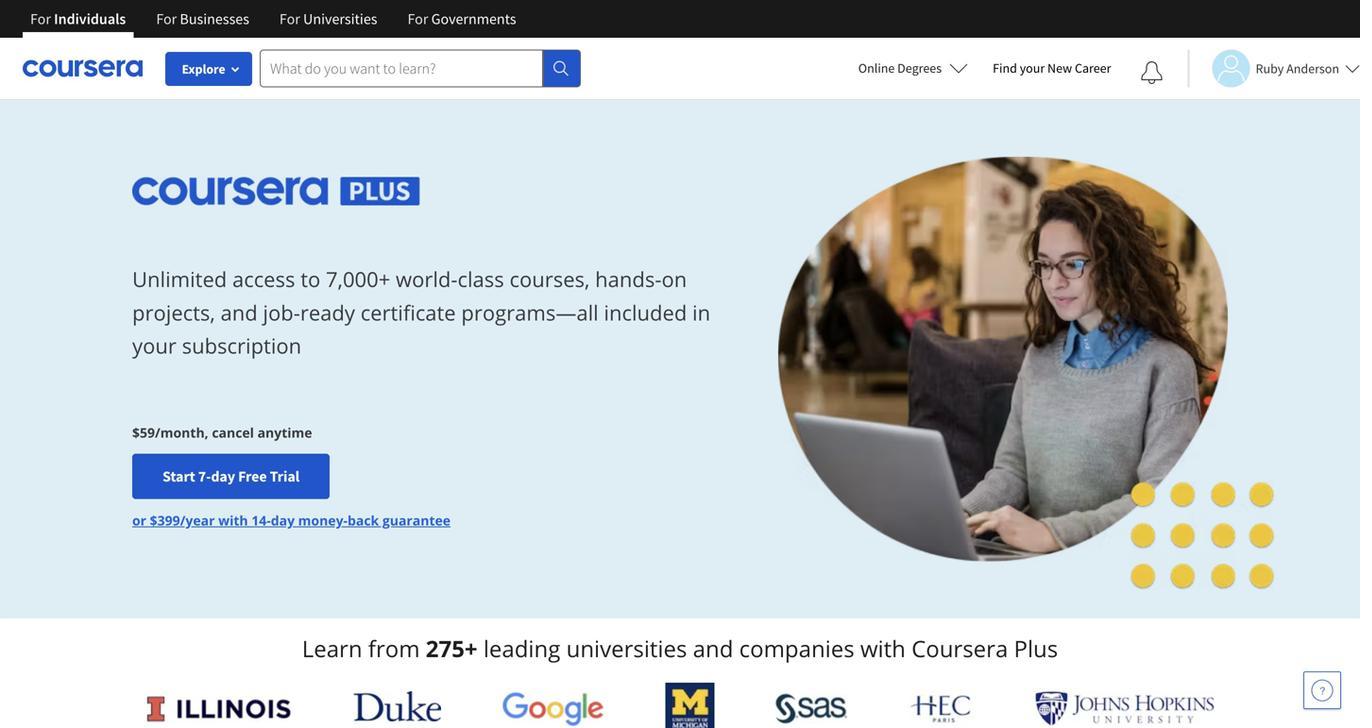 Task type: vqa. For each thing, say whether or not it's contained in the screenshot.
min
no



Task type: describe. For each thing, give the bounding box(es) containing it.
from
[[368, 634, 420, 664]]

1 horizontal spatial and
[[693, 634, 734, 664]]

0 horizontal spatial with
[[218, 511, 248, 529]]

online degrees
[[859, 60, 942, 77]]

unlimited
[[132, 265, 227, 294]]

projects,
[[132, 299, 215, 327]]

online degrees button
[[844, 47, 984, 89]]

for for governments
[[408, 9, 428, 28]]

learn from 275+ leading universities and companies with coursera plus
[[302, 634, 1059, 664]]

access
[[232, 265, 295, 294]]

7-
[[198, 467, 211, 486]]

ruby anderson
[[1256, 60, 1340, 77]]

money-
[[298, 511, 348, 529]]

275+
[[426, 634, 478, 664]]

coursera
[[912, 634, 1009, 664]]

start 7-day free trial
[[163, 467, 300, 486]]

for individuals
[[30, 9, 126, 28]]

What do you want to learn? text field
[[260, 50, 543, 87]]

sas image
[[776, 694, 847, 724]]

on
[[662, 265, 687, 294]]

google image
[[502, 692, 604, 727]]

trial
[[270, 467, 300, 486]]

subscription
[[182, 332, 302, 360]]

degrees
[[898, 60, 942, 77]]

for universities
[[280, 9, 378, 28]]

show notifications image
[[1141, 61, 1164, 84]]

included
[[604, 299, 687, 327]]

1 vertical spatial day
[[271, 511, 295, 529]]

individuals
[[54, 9, 126, 28]]

career
[[1075, 60, 1112, 77]]

coursera image
[[23, 53, 143, 83]]

$59 /month, cancel anytime
[[132, 424, 312, 442]]

in
[[693, 299, 711, 327]]

hec paris image
[[908, 690, 975, 729]]

new
[[1048, 60, 1073, 77]]

ready
[[300, 299, 355, 327]]

explore
[[182, 60, 225, 77]]

start 7-day free trial button
[[132, 454, 330, 499]]

start
[[163, 467, 195, 486]]

your inside 'unlimited access to 7,000+ world-class courses, hands-on projects, and job-ready certificate programs—all included in your subscription'
[[132, 332, 177, 360]]

for for businesses
[[156, 9, 177, 28]]

job-
[[263, 299, 300, 327]]

hands-
[[595, 265, 662, 294]]

cancel
[[212, 424, 254, 442]]

and inside 'unlimited access to 7,000+ world-class courses, hands-on projects, and job-ready certificate programs—all included in your subscription'
[[221, 299, 258, 327]]

day inside button
[[211, 467, 235, 486]]

$399
[[150, 511, 180, 529]]

find your new career
[[993, 60, 1112, 77]]

banner navigation
[[15, 0, 532, 38]]



Task type: locate. For each thing, give the bounding box(es) containing it.
programs—all
[[461, 299, 599, 327]]

companies
[[740, 634, 855, 664]]

1 horizontal spatial your
[[1020, 60, 1045, 77]]

with left the coursera on the bottom right of the page
[[861, 634, 906, 664]]

/year
[[180, 511, 215, 529]]

class
[[458, 265, 504, 294]]

duke university image
[[354, 692, 441, 722]]

your
[[1020, 60, 1045, 77], [132, 332, 177, 360]]

help center image
[[1312, 679, 1334, 702]]

anytime
[[258, 424, 312, 442]]

or $399 /year with 14-day money-back guarantee
[[132, 511, 451, 529]]

online
[[859, 60, 895, 77]]

0 vertical spatial and
[[221, 299, 258, 327]]

None search field
[[260, 50, 581, 87]]

unlimited access to 7,000+ world-class courses, hands-on projects, and job-ready certificate programs—all included in your subscription
[[132, 265, 711, 360]]

certificate
[[361, 299, 456, 327]]

with
[[218, 511, 248, 529], [861, 634, 906, 664]]

2 for from the left
[[156, 9, 177, 28]]

14-
[[252, 511, 271, 529]]

businesses
[[180, 9, 249, 28]]

for left universities
[[280, 9, 300, 28]]

world-
[[396, 265, 458, 294]]

/month,
[[155, 424, 209, 442]]

1 vertical spatial and
[[693, 634, 734, 664]]

1 horizontal spatial with
[[861, 634, 906, 664]]

back
[[348, 511, 379, 529]]

for businesses
[[156, 9, 249, 28]]

0 horizontal spatial and
[[221, 299, 258, 327]]

for
[[30, 9, 51, 28], [156, 9, 177, 28], [280, 9, 300, 28], [408, 9, 428, 28]]

find your new career link
[[984, 57, 1121, 80]]

and
[[221, 299, 258, 327], [693, 634, 734, 664]]

universities
[[567, 634, 687, 664]]

johns hopkins university image
[[1036, 692, 1215, 727]]

coursera plus image
[[132, 177, 420, 206]]

your down projects,
[[132, 332, 177, 360]]

0 vertical spatial with
[[218, 511, 248, 529]]

0 horizontal spatial day
[[211, 467, 235, 486]]

for up what do you want to learn? text field
[[408, 9, 428, 28]]

or
[[132, 511, 146, 529]]

courses,
[[510, 265, 590, 294]]

4 for from the left
[[408, 9, 428, 28]]

0 vertical spatial your
[[1020, 60, 1045, 77]]

1 horizontal spatial day
[[271, 511, 295, 529]]

7,000+
[[326, 265, 391, 294]]

your right find
[[1020, 60, 1045, 77]]

university of michigan image
[[665, 683, 715, 729]]

0 vertical spatial day
[[211, 467, 235, 486]]

0 horizontal spatial your
[[132, 332, 177, 360]]

for for individuals
[[30, 9, 51, 28]]

guarantee
[[383, 511, 451, 529]]

university of illinois at urbana-champaign image
[[146, 694, 293, 724]]

explore button
[[165, 52, 252, 86]]

3 for from the left
[[280, 9, 300, 28]]

learn
[[302, 634, 362, 664]]

governments
[[431, 9, 517, 28]]

and up subscription
[[221, 299, 258, 327]]

day left money-
[[271, 511, 295, 529]]

for governments
[[408, 9, 517, 28]]

day left the free
[[211, 467, 235, 486]]

with left 14-
[[218, 511, 248, 529]]

to
[[301, 265, 321, 294]]

ruby
[[1256, 60, 1284, 77]]

and up university of michigan image
[[693, 634, 734, 664]]

free
[[238, 467, 267, 486]]

1 vertical spatial with
[[861, 634, 906, 664]]

leading
[[484, 634, 561, 664]]

$59
[[132, 424, 155, 442]]

ruby anderson button
[[1188, 50, 1361, 87]]

plus
[[1014, 634, 1059, 664]]

anderson
[[1287, 60, 1340, 77]]

1 for from the left
[[30, 9, 51, 28]]

day
[[211, 467, 235, 486], [271, 511, 295, 529]]

for for universities
[[280, 9, 300, 28]]

for left individuals
[[30, 9, 51, 28]]

for left businesses
[[156, 9, 177, 28]]

find
[[993, 60, 1018, 77]]

1 vertical spatial your
[[132, 332, 177, 360]]

universities
[[303, 9, 378, 28]]



